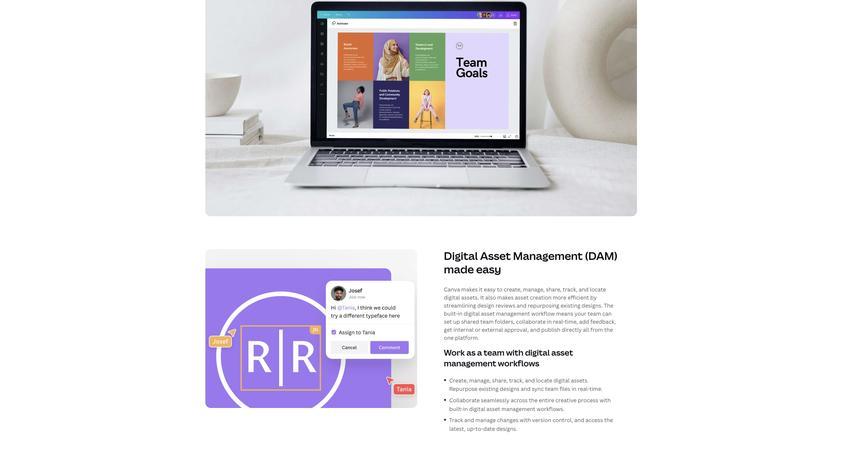 Task type: describe. For each thing, give the bounding box(es) containing it.
collaborate
[[516, 318, 546, 326]]

all
[[583, 327, 589, 334]]

1 horizontal spatial makes
[[497, 294, 514, 302]]

team up external
[[480, 318, 494, 326]]

creative
[[556, 397, 577, 404]]

with inside collaborate seamlessly across the entire creative process with built-in digital asset management workflows.
[[600, 397, 611, 404]]

and up efficient
[[579, 286, 589, 294]]

track
[[449, 417, 463, 424]]

in inside create, manage, share, track, and locate digital assets. repurpose existing designs and sync team files in real-time.
[[572, 386, 576, 393]]

locate inside create, manage, share, track, and locate digital assets. repurpose existing designs and sync team files in real-time.
[[536, 377, 552, 385]]

in down streamlining
[[458, 310, 462, 318]]

management
[[513, 249, 583, 263]]

existing inside the canva makes it easy to create, manage, share, track, and locate digital assets. it also makes asset creation more efficient by streamlining design reviews and repurposing existing designs. the built-in digital asset management workflow means your team can set up shared team folders, collaborate in real-time, add feedback, get internal or external approval, and publish directly all from the one platform.
[[561, 302, 580, 310]]

it
[[479, 286, 483, 294]]

design
[[477, 302, 494, 310]]

external
[[482, 327, 503, 334]]

time.
[[590, 386, 603, 393]]

team inside work as a team with digital asset management workflows
[[484, 347, 505, 358]]

with for access
[[520, 417, 531, 424]]

means
[[556, 310, 573, 318]]

feedback,
[[590, 318, 616, 326]]

asset inside collaborate seamlessly across the entire creative process with built-in digital asset management workflows.
[[486, 406, 500, 413]]

share, inside create, manage, share, track, and locate digital assets. repurpose existing designs and sync team files in real-time.
[[492, 377, 508, 385]]

real- inside create, manage, share, track, and locate digital assets. repurpose existing designs and sync team files in real-time.
[[578, 386, 590, 393]]

as
[[467, 347, 476, 358]]

process
[[578, 397, 598, 404]]

built- inside the canva makes it easy to create, manage, share, track, and locate digital assets. it also makes asset creation more efficient by streamlining design reviews and repurposing existing designs. the built-in digital asset management workflow means your team can set up shared team folders, collaborate in real-time, add feedback, get internal or external approval, and publish directly all from the one platform.
[[444, 310, 458, 318]]

real- inside the canva makes it easy to create, manage, share, track, and locate digital assets. it also makes asset creation more efficient by streamlining design reviews and repurposing existing designs. the built-in digital asset management workflow means your team can set up shared team folders, collaborate in real-time, add feedback, get internal or external approval, and publish directly all from the one platform.
[[553, 318, 565, 326]]

workflow
[[531, 310, 555, 318]]

repurpose
[[449, 386, 477, 393]]

work as a team with digital asset management workflows
[[444, 347, 573, 369]]

or
[[475, 327, 481, 334]]

add
[[579, 318, 589, 326]]

version
[[532, 417, 551, 424]]

folders,
[[495, 318, 515, 326]]

get
[[444, 327, 452, 334]]

team inside create, manage, share, track, and locate digital assets. repurpose existing designs and sync team files in real-time.
[[545, 386, 558, 393]]

with for workflows
[[506, 347, 523, 358]]

collaborate
[[449, 397, 480, 404]]

up-
[[467, 426, 476, 433]]

track and manage changes with version control, and access the latest, up-to-date designs.
[[449, 417, 613, 433]]

digital inside create, manage, share, track, and locate digital assets. repurpose existing designs and sync team files in real-time.
[[554, 377, 570, 385]]

by
[[590, 294, 597, 302]]

entire
[[539, 397, 554, 404]]

in inside collaborate seamlessly across the entire creative process with built-in digital asset management workflows.
[[463, 406, 468, 413]]

the inside collaborate seamlessly across the entire creative process with built-in digital asset management workflows.
[[529, 397, 538, 404]]

designs
[[500, 386, 519, 393]]

management inside the canva makes it easy to create, manage, share, track, and locate digital assets. it also makes asset creation more efficient by streamlining design reviews and repurposing existing designs. the built-in digital asset management workflow means your team can set up shared team folders, collaborate in real-time, add feedback, get internal or external approval, and publish directly all from the one platform.
[[496, 310, 530, 318]]

in up publish
[[547, 318, 552, 326]]

efficient
[[568, 294, 589, 302]]

(dam)
[[585, 249, 618, 263]]

repurposing
[[528, 302, 559, 310]]

digital down canva on the right bottom of page
[[444, 294, 460, 302]]

across
[[511, 397, 528, 404]]

to-
[[476, 426, 483, 433]]

kit image
[[205, 250, 417, 408]]

create,
[[449, 377, 468, 385]]



Task type: locate. For each thing, give the bounding box(es) containing it.
0 vertical spatial manage,
[[523, 286, 545, 294]]

digital inside work as a team with digital asset management workflows
[[525, 347, 550, 358]]

in
[[458, 310, 462, 318], [547, 318, 552, 326], [572, 386, 576, 393], [463, 406, 468, 413]]

existing up means
[[561, 302, 580, 310]]

0 horizontal spatial existing
[[479, 386, 499, 393]]

access
[[586, 417, 603, 424]]

2 vertical spatial management
[[501, 406, 535, 413]]

assets. inside the canva makes it easy to create, manage, share, track, and locate digital assets. it also makes asset creation more efficient by streamlining design reviews and repurposing existing designs. the built-in digital asset management workflow means your team can set up shared team folders, collaborate in real-time, add feedback, get internal or external approval, and publish directly all from the one platform.
[[461, 294, 479, 302]]

ui   video thumbnail (new creative) image
[[205, 0, 637, 217]]

the inside track and manage changes with version control, and access the latest, up-to-date designs.
[[604, 417, 613, 424]]

team
[[588, 310, 601, 318], [480, 318, 494, 326], [484, 347, 505, 358], [545, 386, 558, 393]]

easy up also
[[484, 286, 496, 294]]

manage, inside create, manage, share, track, and locate digital assets. repurpose existing designs and sync team files in real-time.
[[469, 377, 491, 385]]

management down reviews
[[496, 310, 530, 318]]

0 vertical spatial built-
[[444, 310, 458, 318]]

directly
[[562, 327, 582, 334]]

0 vertical spatial existing
[[561, 302, 580, 310]]

and left access
[[574, 417, 584, 424]]

management up create,
[[444, 358, 496, 369]]

asset inside work as a team with digital asset management workflows
[[551, 347, 573, 358]]

and up sync
[[525, 377, 535, 385]]

digital
[[444, 249, 478, 263]]

0 vertical spatial assets.
[[461, 294, 479, 302]]

workflows.
[[537, 406, 564, 413]]

changes
[[497, 417, 518, 424]]

locate inside the canva makes it easy to create, manage, share, track, and locate digital assets. it also makes asset creation more efficient by streamlining design reviews and repurposing existing designs. the built-in digital asset management workflow means your team can set up shared team folders, collaborate in real-time, add feedback, get internal or external approval, and publish directly all from the one platform.
[[590, 286, 606, 294]]

create,
[[504, 286, 522, 294]]

and left sync
[[521, 386, 531, 393]]

0 vertical spatial makes
[[461, 286, 478, 294]]

easy inside digital asset management (dam) made easy
[[476, 262, 501, 277]]

1 vertical spatial existing
[[479, 386, 499, 393]]

real- down means
[[553, 318, 565, 326]]

digital
[[444, 294, 460, 302], [464, 310, 480, 318], [525, 347, 550, 358], [554, 377, 570, 385], [469, 406, 485, 413]]

1 horizontal spatial existing
[[561, 302, 580, 310]]

assets. up process
[[571, 377, 589, 385]]

digital up files
[[554, 377, 570, 385]]

1 vertical spatial makes
[[497, 294, 514, 302]]

shared
[[461, 318, 479, 326]]

1 vertical spatial track,
[[509, 377, 524, 385]]

with down approval,
[[506, 347, 523, 358]]

makes
[[461, 286, 478, 294], [497, 294, 514, 302]]

1 vertical spatial manage,
[[469, 377, 491, 385]]

track, inside create, manage, share, track, and locate digital assets. repurpose existing designs and sync team files in real-time.
[[509, 377, 524, 385]]

internal
[[453, 327, 474, 334]]

and down collaborate
[[530, 327, 540, 334]]

in down collaborate
[[463, 406, 468, 413]]

and up up- on the right of page
[[464, 417, 474, 424]]

workflows
[[498, 358, 539, 369]]

1 horizontal spatial designs.
[[582, 302, 603, 310]]

0 vertical spatial with
[[506, 347, 523, 358]]

and right reviews
[[517, 302, 527, 310]]

platform.
[[455, 335, 479, 342]]

manage
[[475, 417, 496, 424]]

assets. inside create, manage, share, track, and locate digital assets. repurpose existing designs and sync team files in real-time.
[[571, 377, 589, 385]]

0 vertical spatial track,
[[563, 286, 578, 294]]

real-
[[553, 318, 565, 326], [578, 386, 590, 393]]

date
[[483, 426, 495, 433]]

with down collaborate seamlessly across the entire creative process with built-in digital asset management workflows.
[[520, 417, 531, 424]]

digital down publish
[[525, 347, 550, 358]]

approval,
[[504, 327, 529, 334]]

the
[[604, 327, 613, 334], [529, 397, 538, 404], [604, 417, 613, 424]]

existing
[[561, 302, 580, 310], [479, 386, 499, 393]]

publish
[[541, 327, 560, 334]]

share, up more
[[546, 286, 562, 294]]

manage, up creation
[[523, 286, 545, 294]]

built- up set
[[444, 310, 458, 318]]

designs. down the changes
[[496, 426, 517, 433]]

makes left it
[[461, 286, 478, 294]]

locate up sync
[[536, 377, 552, 385]]

the down sync
[[529, 397, 538, 404]]

1 horizontal spatial track,
[[563, 286, 578, 294]]

existing inside create, manage, share, track, and locate digital assets. repurpose existing designs and sync team files in real-time.
[[479, 386, 499, 393]]

1 vertical spatial the
[[529, 397, 538, 404]]

in right files
[[572, 386, 576, 393]]

0 vertical spatial share,
[[546, 286, 562, 294]]

digital up manage
[[469, 406, 485, 413]]

1 vertical spatial built-
[[449, 406, 463, 413]]

assets.
[[461, 294, 479, 302], [571, 377, 589, 385]]

0 horizontal spatial share,
[[492, 377, 508, 385]]

existing up seamlessly at the right of page
[[479, 386, 499, 393]]

1 horizontal spatial real-
[[578, 386, 590, 393]]

1 vertical spatial management
[[444, 358, 496, 369]]

1 vertical spatial with
[[600, 397, 611, 404]]

manage,
[[523, 286, 545, 294], [469, 377, 491, 385]]

assets. left it at the right bottom
[[461, 294, 479, 302]]

time,
[[565, 318, 578, 326]]

creation
[[530, 294, 552, 302]]

0 horizontal spatial designs.
[[496, 426, 517, 433]]

0 vertical spatial locate
[[590, 286, 606, 294]]

asset down create,
[[515, 294, 529, 302]]

manage, up repurpose
[[469, 377, 491, 385]]

locate up by
[[590, 286, 606, 294]]

0 vertical spatial designs.
[[582, 302, 603, 310]]

0 vertical spatial easy
[[476, 262, 501, 277]]

with down time.
[[600, 397, 611, 404]]

1 vertical spatial share,
[[492, 377, 508, 385]]

designs.
[[582, 302, 603, 310], [496, 426, 517, 433]]

designs. down by
[[582, 302, 603, 310]]

1 vertical spatial assets.
[[571, 377, 589, 385]]

easy up it
[[476, 262, 501, 277]]

team up the entire
[[545, 386, 558, 393]]

management
[[496, 310, 530, 318], [444, 358, 496, 369], [501, 406, 535, 413]]

the inside the canva makes it easy to create, manage, share, track, and locate digital assets. it also makes asset creation more efficient by streamlining design reviews and repurposing existing designs. the built-in digital asset management workflow means your team can set up shared team folders, collaborate in real-time, add feedback, get internal or external approval, and publish directly all from the one platform.
[[604, 327, 613, 334]]

management down 'across'
[[501, 406, 535, 413]]

one
[[444, 335, 454, 342]]

1 vertical spatial designs.
[[496, 426, 517, 433]]

also
[[485, 294, 496, 302]]

0 horizontal spatial track,
[[509, 377, 524, 385]]

a
[[477, 347, 482, 358]]

share, inside the canva makes it easy to create, manage, share, track, and locate digital assets. it also makes asset creation more efficient by streamlining design reviews and repurposing existing designs. the built-in digital asset management workflow means your team can set up shared team folders, collaborate in real-time, add feedback, get internal or external approval, and publish directly all from the one platform.
[[546, 286, 562, 294]]

with inside track and manage changes with version control, and access the latest, up-to-date designs.
[[520, 417, 531, 424]]

asset down seamlessly at the right of page
[[486, 406, 500, 413]]

real- up process
[[578, 386, 590, 393]]

easy
[[476, 262, 501, 277], [484, 286, 496, 294]]

canva makes it easy to create, manage, share, track, and locate digital assets. it also makes asset creation more efficient by streamlining design reviews and repurposing existing designs. the built-in digital asset management workflow means your team can set up shared team folders, collaborate in real-time, add feedback, get internal or external approval, and publish directly all from the one platform.
[[444, 286, 616, 342]]

streamlining
[[444, 302, 476, 310]]

1 horizontal spatial manage,
[[523, 286, 545, 294]]

digital asset management (dam) made easy
[[444, 249, 618, 277]]

track, up designs
[[509, 377, 524, 385]]

0 horizontal spatial makes
[[461, 286, 478, 294]]

manage, inside the canva makes it easy to create, manage, share, track, and locate digital assets. it also makes asset creation more efficient by streamlining design reviews and repurposing existing designs. the built-in digital asset management workflow means your team can set up shared team folders, collaborate in real-time, add feedback, get internal or external approval, and publish directly all from the one platform.
[[523, 286, 545, 294]]

0 vertical spatial management
[[496, 310, 530, 318]]

the
[[604, 302, 614, 310]]

0 horizontal spatial locate
[[536, 377, 552, 385]]

share, up designs
[[492, 377, 508, 385]]

built- up track in the right of the page
[[449, 406, 463, 413]]

seamlessly
[[481, 397, 509, 404]]

and
[[579, 286, 589, 294], [517, 302, 527, 310], [530, 327, 540, 334], [525, 377, 535, 385], [521, 386, 531, 393], [464, 417, 474, 424], [574, 417, 584, 424]]

asset down design
[[481, 310, 495, 318]]

1 vertical spatial easy
[[484, 286, 496, 294]]

create, manage, share, track, and locate digital assets. repurpose existing designs and sync team files in real-time.
[[449, 377, 603, 393]]

built- inside collaborate seamlessly across the entire creative process with built-in digital asset management workflows.
[[449, 406, 463, 413]]

team right a
[[484, 347, 505, 358]]

your
[[575, 310, 586, 318]]

can
[[602, 310, 612, 318]]

from
[[590, 327, 603, 334]]

designs. inside track and manage changes with version control, and access the latest, up-to-date designs.
[[496, 426, 517, 433]]

set
[[444, 318, 452, 326]]

digital up shared on the right
[[464, 310, 480, 318]]

it
[[480, 294, 484, 302]]

locate
[[590, 286, 606, 294], [536, 377, 552, 385]]

sync
[[532, 386, 544, 393]]

easy inside the canva makes it easy to create, manage, share, track, and locate digital assets. it also makes asset creation more efficient by streamlining design reviews and repurposing existing designs. the built-in digital asset management workflow means your team can set up shared team folders, collaborate in real-time, add feedback, get internal or external approval, and publish directly all from the one platform.
[[484, 286, 496, 294]]

reviews
[[496, 302, 515, 310]]

more
[[553, 294, 566, 302]]

latest,
[[449, 426, 466, 433]]

the down feedback,
[[604, 327, 613, 334]]

0 vertical spatial real-
[[553, 318, 565, 326]]

track,
[[563, 286, 578, 294], [509, 377, 524, 385]]

with inside work as a team with digital asset management workflows
[[506, 347, 523, 358]]

the right access
[[604, 417, 613, 424]]

digital inside collaborate seamlessly across the entire creative process with built-in digital asset management workflows.
[[469, 406, 485, 413]]

built-
[[444, 310, 458, 318], [449, 406, 463, 413]]

team up feedback,
[[588, 310, 601, 318]]

designs. inside the canva makes it easy to create, manage, share, track, and locate digital assets. it also makes asset creation more efficient by streamlining design reviews and repurposing existing designs. the built-in digital asset management workflow means your team can set up shared team folders, collaborate in real-time, add feedback, get internal or external approval, and publish directly all from the one platform.
[[582, 302, 603, 310]]

files
[[560, 386, 570, 393]]

1 horizontal spatial assets.
[[571, 377, 589, 385]]

asset
[[480, 249, 511, 263]]

1 horizontal spatial locate
[[590, 286, 606, 294]]

2 vertical spatial with
[[520, 417, 531, 424]]

management inside work as a team with digital asset management workflows
[[444, 358, 496, 369]]

0 horizontal spatial manage,
[[469, 377, 491, 385]]

asset
[[515, 294, 529, 302], [481, 310, 495, 318], [551, 347, 573, 358], [486, 406, 500, 413]]

management inside collaborate seamlessly across the entire creative process with built-in digital asset management workflows.
[[501, 406, 535, 413]]

track, inside the canva makes it easy to create, manage, share, track, and locate digital assets. it also makes asset creation more efficient by streamlining design reviews and repurposing existing designs. the built-in digital asset management workflow means your team can set up shared team folders, collaborate in real-time, add feedback, get internal or external approval, and publish directly all from the one platform.
[[563, 286, 578, 294]]

work
[[444, 347, 465, 358]]

made
[[444, 262, 474, 277]]

0 horizontal spatial assets.
[[461, 294, 479, 302]]

1 horizontal spatial share,
[[546, 286, 562, 294]]

1 vertical spatial real-
[[578, 386, 590, 393]]

0 horizontal spatial real-
[[553, 318, 565, 326]]

2 vertical spatial the
[[604, 417, 613, 424]]

track, up efficient
[[563, 286, 578, 294]]

1 vertical spatial locate
[[536, 377, 552, 385]]

asset down 'directly'
[[551, 347, 573, 358]]

with
[[506, 347, 523, 358], [600, 397, 611, 404], [520, 417, 531, 424]]

collaborate seamlessly across the entire creative process with built-in digital asset management workflows.
[[449, 397, 611, 413]]

control,
[[553, 417, 573, 424]]

share,
[[546, 286, 562, 294], [492, 377, 508, 385]]

up
[[453, 318, 460, 326]]

to
[[497, 286, 503, 294]]

0 vertical spatial the
[[604, 327, 613, 334]]

canva
[[444, 286, 460, 294]]

makes up reviews
[[497, 294, 514, 302]]



Task type: vqa. For each thing, say whether or not it's contained in the screenshot.
the left Personal
no



